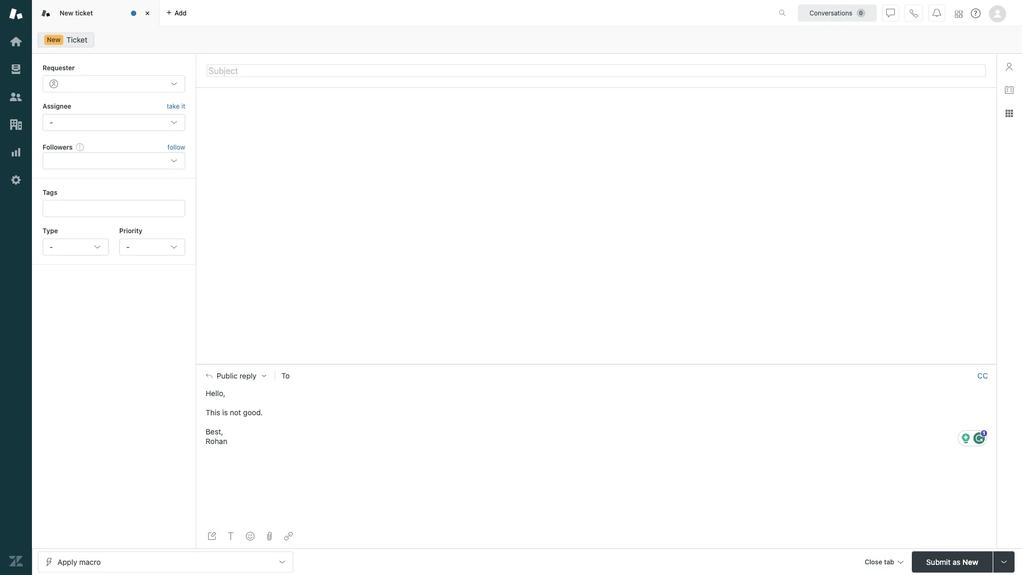 Task type: locate. For each thing, give the bounding box(es) containing it.
follow button
[[168, 142, 185, 152]]

- button down 'priority'
[[119, 239, 185, 256]]

- down type
[[50, 243, 53, 251]]

conversations
[[810, 9, 853, 17]]

knowledge image
[[1005, 86, 1014, 94]]

1 - button from the left
[[43, 239, 109, 256]]

new
[[60, 9, 73, 17], [47, 36, 61, 43], [963, 558, 979, 566]]

Public reply composer text field
[[201, 387, 992, 446]]

2 - button from the left
[[119, 239, 185, 256]]

apps image
[[1005, 109, 1014, 118]]

new for new
[[47, 36, 61, 43]]

1 vertical spatial new
[[47, 36, 61, 43]]

submit
[[927, 558, 951, 566]]

- button
[[43, 239, 109, 256], [119, 239, 185, 256]]

new inside secondary element
[[47, 36, 61, 43]]

new left ticket
[[47, 36, 61, 43]]

followers
[[43, 143, 73, 151]]

not
[[230, 408, 241, 417]]

-
[[50, 118, 53, 127], [50, 243, 53, 251], [126, 243, 130, 251]]

add link (cmd k) image
[[284, 532, 293, 540]]

get started image
[[9, 35, 23, 48]]

assignee
[[43, 102, 71, 110]]

public reply
[[217, 371, 257, 380]]

- button for type
[[43, 239, 109, 256]]

follow
[[168, 143, 185, 151]]

it
[[181, 102, 185, 110]]

- inside the assignee element
[[50, 118, 53, 127]]

tabs tab list
[[32, 0, 768, 27]]

new ticket
[[60, 9, 93, 17]]

secondary element
[[32, 29, 1022, 51]]

0 vertical spatial new
[[60, 9, 73, 17]]

reply
[[240, 371, 257, 380]]

new right as
[[963, 558, 979, 566]]

best,
[[206, 427, 223, 436]]

zendesk image
[[9, 554, 23, 568]]

conversations button
[[798, 5, 877, 22]]

new left the ticket
[[60, 9, 73, 17]]

close image
[[142, 8, 153, 19]]

tags
[[43, 189, 57, 196]]

- down assignee
[[50, 118, 53, 127]]

- for type
[[50, 243, 53, 251]]

take it
[[167, 102, 185, 110]]

zendesk products image
[[955, 10, 963, 18]]

apply macro
[[58, 558, 101, 566]]

- button down type
[[43, 239, 109, 256]]

new ticket tab
[[32, 0, 160, 27]]

0 horizontal spatial - button
[[43, 239, 109, 256]]

reporting image
[[9, 145, 23, 159]]

as
[[953, 558, 961, 566]]

new inside tab
[[60, 9, 73, 17]]

zendesk support image
[[9, 7, 23, 21]]

- down 'priority'
[[126, 243, 130, 251]]

public reply button
[[196, 365, 275, 387]]

followers element
[[43, 152, 185, 169]]

1 horizontal spatial - button
[[119, 239, 185, 256]]

assignee element
[[43, 114, 185, 131]]

take
[[167, 102, 180, 110]]

this
[[206, 408, 220, 417]]

customers image
[[9, 90, 23, 104]]

cc
[[978, 371, 988, 380]]

this is not good.
[[206, 408, 263, 417]]

ticket
[[75, 9, 93, 17]]



Task type: describe. For each thing, give the bounding box(es) containing it.
public
[[217, 371, 238, 380]]

rohan
[[206, 437, 227, 446]]

- button for priority
[[119, 239, 185, 256]]

apply
[[58, 558, 77, 566]]

requester
[[43, 64, 75, 71]]

hello,
[[206, 389, 225, 398]]

get help image
[[971, 9, 981, 18]]

close
[[865, 558, 883, 566]]

ticket
[[66, 35, 87, 44]]

best, rohan
[[206, 427, 227, 446]]

main element
[[0, 0, 32, 575]]

add
[[175, 9, 187, 17]]

submit as new
[[927, 558, 979, 566]]

- for priority
[[126, 243, 130, 251]]

displays possible ticket submission types image
[[1000, 558, 1009, 566]]

minimize composer image
[[592, 360, 601, 368]]

to
[[282, 371, 290, 380]]

good.
[[243, 408, 263, 417]]

format text image
[[227, 532, 235, 540]]

Subject field
[[207, 64, 986, 77]]

insert emojis image
[[246, 532, 255, 540]]

requester element
[[43, 75, 185, 92]]

type
[[43, 227, 58, 235]]

draft mode image
[[208, 532, 216, 540]]

info on adding followers image
[[76, 143, 84, 151]]

close tab button
[[860, 551, 908, 574]]

cc button
[[978, 371, 988, 381]]

is
[[222, 408, 228, 417]]

views image
[[9, 62, 23, 76]]

tab
[[884, 558, 895, 566]]

admin image
[[9, 173, 23, 187]]

customer context image
[[1005, 62, 1014, 71]]

organizations image
[[9, 118, 23, 132]]

macro
[[79, 558, 101, 566]]

2 vertical spatial new
[[963, 558, 979, 566]]

add attachment image
[[265, 532, 274, 540]]

new for new ticket
[[60, 9, 73, 17]]

add button
[[160, 0, 193, 26]]

button displays agent's chat status as invisible. image
[[887, 9, 895, 17]]

take it button
[[167, 101, 185, 112]]

close tab
[[865, 558, 895, 566]]

priority
[[119, 227, 142, 235]]

notifications image
[[933, 9, 941, 17]]



Task type: vqa. For each thing, say whether or not it's contained in the screenshot.
TIME ZONE
no



